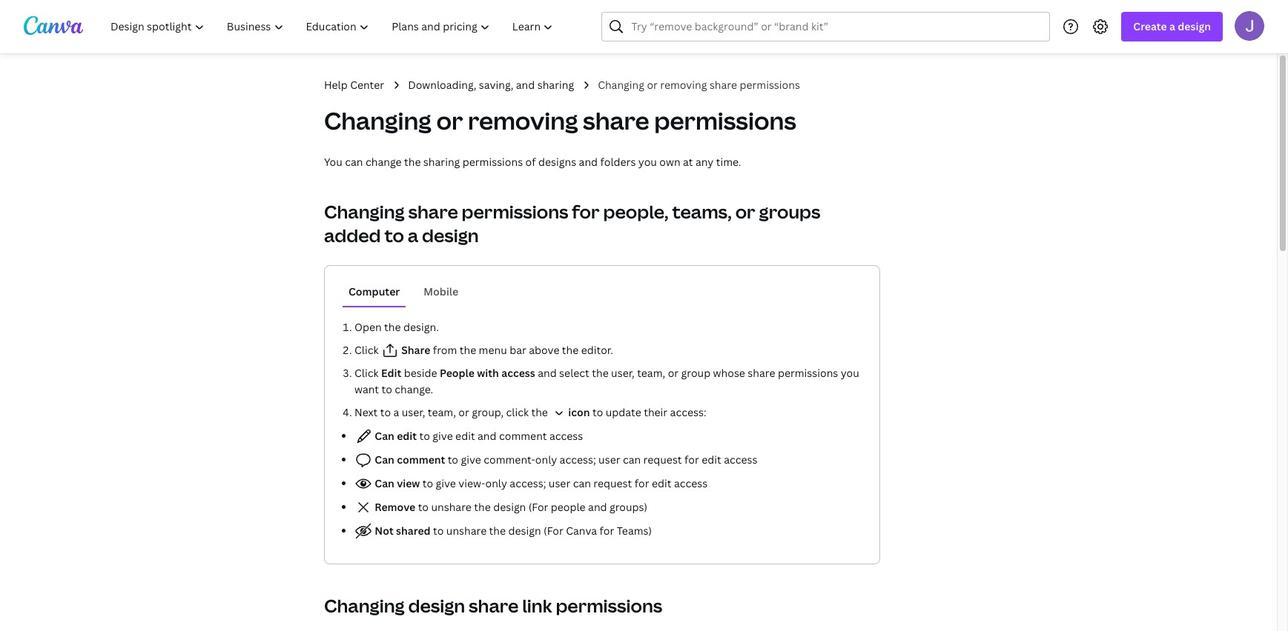 Task type: locate. For each thing, give the bounding box(es) containing it.
1 vertical spatial user,
[[402, 406, 425, 420]]

click for click edit beside people with access
[[354, 366, 379, 380]]

team, inside and select the user, team, or group whose share permissions you want to change.
[[637, 366, 665, 380]]

removing
[[660, 78, 707, 92], [468, 105, 578, 136]]

0 vertical spatial a
[[1169, 19, 1175, 33]]

for left people,
[[572, 199, 600, 224]]

only for view-
[[485, 477, 507, 491]]

the inside and select the user, team, or group whose share permissions you want to change.
[[592, 366, 609, 380]]

1 horizontal spatial team,
[[637, 366, 665, 380]]

request down their
[[643, 453, 682, 467]]

group,
[[472, 406, 504, 420]]

share inside changing share permissions for people, teams, or groups added to a design
[[408, 199, 458, 224]]

user, down change.
[[402, 406, 425, 420]]

0 horizontal spatial removing
[[468, 105, 578, 136]]

0 horizontal spatial only
[[485, 477, 507, 491]]

comment down click
[[499, 429, 547, 443]]

1 horizontal spatial access;
[[560, 453, 596, 467]]

0 horizontal spatial you
[[638, 155, 657, 169]]

their
[[644, 406, 668, 420]]

share inside and select the user, team, or group whose share permissions you want to change.
[[748, 366, 775, 380]]

with
[[477, 366, 499, 380]]

2 click from the top
[[354, 366, 379, 380]]

a
[[1169, 19, 1175, 33], [408, 223, 418, 248], [393, 406, 399, 420]]

give down next to a user, team, or group, click the
[[433, 429, 453, 443]]

a down change.
[[393, 406, 399, 420]]

and inside and select the user, team, or group whose share permissions you want to change.
[[538, 366, 557, 380]]

or inside and select the user, team, or group whose share permissions you want to change.
[[668, 366, 679, 380]]

0 vertical spatial only
[[535, 453, 557, 467]]

team,
[[637, 366, 665, 380], [428, 406, 456, 420]]

help center
[[324, 78, 384, 92]]

0 vertical spatial removing
[[660, 78, 707, 92]]

give left view- at bottom
[[436, 477, 456, 491]]

and down above
[[538, 366, 557, 380]]

1 click from the top
[[354, 343, 381, 357]]

1 horizontal spatial removing
[[660, 78, 707, 92]]

own
[[659, 155, 680, 169]]

3 can from the top
[[375, 477, 394, 491]]

1 vertical spatial removing
[[468, 105, 578, 136]]

0 horizontal spatial request
[[594, 477, 632, 491]]

select
[[559, 366, 589, 380]]

0 vertical spatial unshare
[[431, 501, 472, 515]]

user,
[[611, 366, 635, 380], [402, 406, 425, 420]]

you can change the sharing permissions of designs and folders you own at any time.
[[324, 155, 741, 169]]

downloading,
[[408, 78, 476, 92]]

request
[[643, 453, 682, 467], [594, 477, 632, 491]]

user
[[599, 453, 620, 467], [549, 477, 570, 491]]

team, up their
[[637, 366, 665, 380]]

1 horizontal spatial comment
[[499, 429, 547, 443]]

2 vertical spatial a
[[393, 406, 399, 420]]

(for down people
[[544, 524, 563, 538]]

and right saving,
[[516, 78, 535, 92]]

0 horizontal spatial user,
[[402, 406, 425, 420]]

2 vertical spatial give
[[436, 477, 456, 491]]

1 horizontal spatial user
[[599, 453, 620, 467]]

can right you
[[345, 155, 363, 169]]

saving,
[[479, 78, 513, 92]]

click down open
[[354, 343, 381, 357]]

2 horizontal spatial can
[[623, 453, 641, 467]]

1 can from the top
[[375, 429, 394, 443]]

edit
[[397, 429, 417, 443], [455, 429, 475, 443], [702, 453, 721, 467], [652, 477, 671, 491]]

share from the menu bar above the editor.
[[399, 343, 613, 357]]

1 vertical spatial click
[[354, 366, 379, 380]]

access; up remove to unshare the design (for people and groups)
[[510, 477, 546, 491]]

can
[[345, 155, 363, 169], [623, 453, 641, 467], [573, 477, 591, 491]]

time.
[[716, 155, 741, 169]]

design
[[1178, 19, 1211, 33], [422, 223, 479, 248], [493, 501, 526, 515], [508, 524, 541, 538], [408, 594, 465, 618]]

to inside changing share permissions for people, teams, or groups added to a design
[[384, 223, 404, 248]]

user, inside and select the user, team, or group whose share permissions you want to change.
[[611, 366, 635, 380]]

to right view
[[423, 477, 433, 491]]

1 vertical spatial access;
[[510, 477, 546, 491]]

the down editor.
[[592, 366, 609, 380]]

changing or removing share permissions
[[598, 78, 800, 92], [324, 105, 796, 136]]

can up 'groups)'
[[623, 453, 641, 467]]

2 vertical spatial can
[[375, 477, 394, 491]]

0 horizontal spatial user
[[549, 477, 570, 491]]

you
[[638, 155, 657, 169], [841, 366, 859, 380]]

2 can from the top
[[375, 453, 394, 467]]

changing
[[598, 78, 644, 92], [324, 105, 431, 136], [324, 199, 405, 224], [324, 594, 405, 618]]

click
[[354, 343, 381, 357], [354, 366, 379, 380]]

can left view
[[375, 477, 394, 491]]

0 horizontal spatial team,
[[428, 406, 456, 420]]

groups)
[[610, 501, 647, 515]]

1 vertical spatial sharing
[[423, 155, 460, 169]]

open
[[354, 320, 382, 334]]

sharing right change
[[423, 155, 460, 169]]

0 horizontal spatial access;
[[510, 477, 546, 491]]

changing or removing share permissions link
[[598, 77, 800, 93]]

unshare
[[431, 501, 472, 515], [446, 524, 487, 538]]

the down remove to unshare the design (for people and groups)
[[489, 524, 506, 538]]

0 vertical spatial user
[[599, 453, 620, 467]]

1 vertical spatial user
[[549, 477, 570, 491]]

whose
[[713, 366, 745, 380]]

can
[[375, 429, 394, 443], [375, 453, 394, 467], [375, 477, 394, 491]]

1 horizontal spatial request
[[643, 453, 682, 467]]

to down can edit to give edit and comment access
[[448, 453, 458, 467]]

1 horizontal spatial a
[[408, 223, 418, 248]]

for
[[572, 199, 600, 224], [684, 453, 699, 467], [635, 477, 649, 491], [600, 524, 614, 538]]

user down the update
[[599, 453, 620, 467]]

changing inside changing share permissions for people, teams, or groups added to a design
[[324, 199, 405, 224]]

1 horizontal spatial only
[[535, 453, 557, 467]]

comment-
[[484, 453, 535, 467]]

0 vertical spatial request
[[643, 453, 682, 467]]

comment up view
[[397, 453, 445, 467]]

open the design.
[[354, 320, 439, 334]]

permissions
[[740, 78, 800, 92], [654, 105, 796, 136], [463, 155, 523, 169], [462, 199, 568, 224], [778, 366, 838, 380], [556, 594, 662, 618]]

create a design
[[1133, 19, 1211, 33]]

permissions inside changing share permissions for people, teams, or groups added to a design
[[462, 199, 568, 224]]

or
[[647, 78, 658, 92], [436, 105, 463, 136], [735, 199, 755, 224], [668, 366, 679, 380], [459, 406, 469, 420]]

0 vertical spatial you
[[638, 155, 657, 169]]

can edit to give edit and comment access
[[372, 429, 583, 443]]

click up want
[[354, 366, 379, 380]]

0 vertical spatial click
[[354, 343, 381, 357]]

1 vertical spatial you
[[841, 366, 859, 380]]

can up remove
[[375, 453, 394, 467]]

only
[[535, 453, 557, 467], [485, 477, 507, 491]]

0 vertical spatial access;
[[560, 453, 596, 467]]

1 horizontal spatial sharing
[[537, 78, 574, 92]]

0 vertical spatial user,
[[611, 366, 635, 380]]

1 vertical spatial a
[[408, 223, 418, 248]]

0 vertical spatial can
[[345, 155, 363, 169]]

not shared to unshare the design (for canva for teams)
[[372, 524, 652, 538]]

0 vertical spatial can
[[375, 429, 394, 443]]

0 vertical spatial (for
[[529, 501, 548, 515]]

only up 'can view to give view-only access; user can request for edit access'
[[535, 453, 557, 467]]

user down can comment to give comment-only access; user can request for edit access at the bottom of page
[[549, 477, 570, 491]]

a right create
[[1169, 19, 1175, 33]]

(for
[[529, 501, 548, 515], [544, 524, 563, 538]]

comment
[[499, 429, 547, 443], [397, 453, 445, 467]]

give for comment-
[[461, 453, 481, 467]]

(for down 'can view to give view-only access; user can request for edit access'
[[529, 501, 548, 515]]

you for permissions
[[841, 366, 859, 380]]

team, down change.
[[428, 406, 456, 420]]

1 vertical spatial only
[[485, 477, 507, 491]]

top level navigation element
[[101, 12, 566, 42]]

only down comment-
[[485, 477, 507, 491]]

1 vertical spatial give
[[461, 453, 481, 467]]

for right canva on the bottom left of the page
[[600, 524, 614, 538]]

folders
[[600, 155, 636, 169]]

sharing
[[537, 78, 574, 92], [423, 155, 460, 169]]

or inside changing share permissions for people, teams, or groups added to a design
[[735, 199, 755, 224]]

click
[[506, 406, 529, 420]]

can up people
[[573, 477, 591, 491]]

give for edit
[[433, 429, 453, 443]]

view
[[397, 477, 420, 491]]

0 vertical spatial team,
[[637, 366, 665, 380]]

1 horizontal spatial can
[[573, 477, 591, 491]]

can for view
[[375, 477, 394, 491]]

1 vertical spatial can
[[375, 453, 394, 467]]

to right icon
[[593, 406, 603, 420]]

update
[[606, 406, 641, 420]]

next
[[354, 406, 378, 420]]

request for to give comment-only access; user can request for edit access
[[643, 453, 682, 467]]

can for can comment to give comment-only access; user can request for edit access
[[623, 453, 641, 467]]

designs
[[538, 155, 576, 169]]

create a design button
[[1122, 12, 1223, 42]]

changing design share link permissions
[[324, 594, 662, 618]]

create
[[1133, 19, 1167, 33]]

give
[[433, 429, 453, 443], [461, 453, 481, 467], [436, 477, 456, 491]]

1 vertical spatial team,
[[428, 406, 456, 420]]

beside
[[404, 366, 437, 380]]

and left folders
[[579, 155, 598, 169]]

1 horizontal spatial you
[[841, 366, 859, 380]]

edit down the access:
[[702, 453, 721, 467]]

and inside downloading, saving, and sharing link
[[516, 78, 535, 92]]

remove
[[375, 501, 415, 515]]

of
[[525, 155, 536, 169]]

2 vertical spatial can
[[573, 477, 591, 491]]

give up view- at bottom
[[461, 453, 481, 467]]

1 horizontal spatial user,
[[611, 366, 635, 380]]

a right added
[[408, 223, 418, 248]]

0 vertical spatial give
[[433, 429, 453, 443]]

0 horizontal spatial a
[[393, 406, 399, 420]]

not
[[375, 524, 394, 538]]

user, down editor.
[[611, 366, 635, 380]]

0 horizontal spatial comment
[[397, 453, 445, 467]]

and select the user, team, or group whose share permissions you want to change.
[[354, 366, 859, 397]]

request up 'groups)'
[[594, 477, 632, 491]]

for down the access:
[[684, 453, 699, 467]]

edit down next to a user, team, or group, click the
[[455, 429, 475, 443]]

access; up 'can view to give view-only access; user can request for edit access'
[[560, 453, 596, 467]]

to down edit
[[382, 383, 392, 397]]

team, for group,
[[428, 406, 456, 420]]

1 vertical spatial request
[[594, 477, 632, 491]]

access
[[501, 366, 535, 380], [549, 429, 583, 443], [724, 453, 758, 467], [674, 477, 708, 491]]

the
[[404, 155, 421, 169], [384, 320, 401, 334], [460, 343, 476, 357], [562, 343, 579, 357], [592, 366, 609, 380], [531, 406, 548, 420], [474, 501, 491, 515], [489, 524, 506, 538]]

only for comment-
[[535, 453, 557, 467]]

2 horizontal spatial a
[[1169, 19, 1175, 33]]

can down "next"
[[375, 429, 394, 443]]

to
[[384, 223, 404, 248], [382, 383, 392, 397], [380, 406, 391, 420], [593, 406, 603, 420], [419, 429, 430, 443], [448, 453, 458, 467], [423, 477, 433, 491], [418, 501, 429, 515], [433, 524, 444, 538]]

and down group,
[[478, 429, 497, 443]]

above
[[529, 343, 559, 357]]

access; for comment-
[[560, 453, 596, 467]]

computer
[[349, 285, 400, 299]]

access;
[[560, 453, 596, 467], [510, 477, 546, 491]]

user, for the
[[611, 366, 635, 380]]

share
[[710, 78, 737, 92], [583, 105, 649, 136], [408, 199, 458, 224], [748, 366, 775, 380], [469, 594, 519, 618]]

sharing right saving,
[[537, 78, 574, 92]]

you inside and select the user, team, or group whose share permissions you want to change.
[[841, 366, 859, 380]]

1 vertical spatial comment
[[397, 453, 445, 467]]

user, for a
[[402, 406, 425, 420]]

to right added
[[384, 223, 404, 248]]

1 vertical spatial can
[[623, 453, 641, 467]]

Try "remove background" or "brand kit" search field
[[631, 13, 1041, 41]]

icon
[[568, 406, 590, 420]]



Task type: describe. For each thing, give the bounding box(es) containing it.
groups
[[759, 199, 821, 224]]

editor.
[[581, 343, 613, 357]]

design inside changing share permissions for people, teams, or groups added to a design
[[422, 223, 479, 248]]

added
[[324, 223, 381, 248]]

help center link
[[324, 77, 384, 93]]

design inside 'create a design' dropdown button
[[1178, 19, 1211, 33]]

edit down change.
[[397, 429, 417, 443]]

remove to unshare the design (for people and groups)
[[372, 501, 647, 515]]

permissions inside and select the user, team, or group whose share permissions you want to change.
[[778, 366, 838, 380]]

for inside changing share permissions for people, teams, or groups added to a design
[[572, 199, 600, 224]]

the right open
[[384, 320, 401, 334]]

the down view- at bottom
[[474, 501, 491, 515]]

to inside and select the user, team, or group whose share permissions you want to change.
[[382, 383, 392, 397]]

team, for group
[[637, 366, 665, 380]]

link
[[522, 594, 552, 618]]

edit up teams) at the bottom of the page
[[652, 477, 671, 491]]

can comment to give comment-only access; user can request for edit access
[[372, 453, 758, 467]]

share
[[401, 343, 430, 357]]

can for comment
[[375, 453, 394, 467]]

any
[[696, 155, 714, 169]]

design.
[[403, 320, 439, 334]]

0 horizontal spatial can
[[345, 155, 363, 169]]

jacob simon image
[[1235, 11, 1264, 40]]

and up canva on the bottom left of the page
[[588, 501, 607, 515]]

people
[[551, 501, 586, 515]]

changing share permissions for people, teams, or groups added to a design
[[324, 199, 821, 248]]

icon to update their access:
[[568, 406, 706, 420]]

computer button
[[343, 278, 406, 306]]

access:
[[670, 406, 706, 420]]

mobile button
[[418, 278, 464, 306]]

the right click
[[531, 406, 548, 420]]

edit
[[381, 366, 401, 380]]

1 vertical spatial (for
[[544, 524, 563, 538]]

people,
[[603, 199, 669, 224]]

center
[[350, 78, 384, 92]]

0 vertical spatial sharing
[[537, 78, 574, 92]]

group
[[681, 366, 711, 380]]

a inside 'create a design' dropdown button
[[1169, 19, 1175, 33]]

0 vertical spatial comment
[[499, 429, 547, 443]]

menu
[[479, 343, 507, 357]]

bar
[[510, 343, 526, 357]]

want
[[354, 383, 379, 397]]

downloading, saving, and sharing link
[[408, 77, 574, 93]]

1 vertical spatial unshare
[[446, 524, 487, 538]]

0 horizontal spatial sharing
[[423, 155, 460, 169]]

to right "next"
[[380, 406, 391, 420]]

can for edit
[[375, 429, 394, 443]]

change.
[[395, 383, 433, 397]]

shared
[[396, 524, 431, 538]]

1 vertical spatial changing or removing share permissions
[[324, 105, 796, 136]]

from
[[433, 343, 457, 357]]

view-
[[459, 477, 485, 491]]

downloading, saving, and sharing
[[408, 78, 574, 92]]

can view to give view-only access; user can request for edit access
[[372, 477, 708, 491]]

canva
[[566, 524, 597, 538]]

at
[[683, 155, 693, 169]]

request for to give view-only access; user can request for edit access
[[594, 477, 632, 491]]

change
[[366, 155, 402, 169]]

can for can view to give view-only access; user can request for edit access
[[573, 477, 591, 491]]

click for click
[[354, 343, 381, 357]]

help
[[324, 78, 348, 92]]

access; for view-
[[510, 477, 546, 491]]

click edit beside people with access
[[354, 366, 535, 380]]

for up 'groups)'
[[635, 477, 649, 491]]

next to a user, team, or group, click the
[[354, 406, 550, 420]]

people
[[440, 366, 475, 380]]

you
[[324, 155, 342, 169]]

teams,
[[672, 199, 732, 224]]

to down next to a user, team, or group, click the
[[419, 429, 430, 443]]

the right change
[[404, 155, 421, 169]]

to right shared
[[433, 524, 444, 538]]

mobile
[[424, 285, 458, 299]]

a inside changing share permissions for people, teams, or groups added to a design
[[408, 223, 418, 248]]

teams)
[[617, 524, 652, 538]]

the right from
[[460, 343, 476, 357]]

you for folders
[[638, 155, 657, 169]]

give for view-
[[436, 477, 456, 491]]

user for view-
[[549, 477, 570, 491]]

0 vertical spatial changing or removing share permissions
[[598, 78, 800, 92]]

to up shared
[[418, 501, 429, 515]]

the up select
[[562, 343, 579, 357]]

user for comment-
[[599, 453, 620, 467]]



Task type: vqa. For each thing, say whether or not it's contained in the screenshot.
The Used
no



